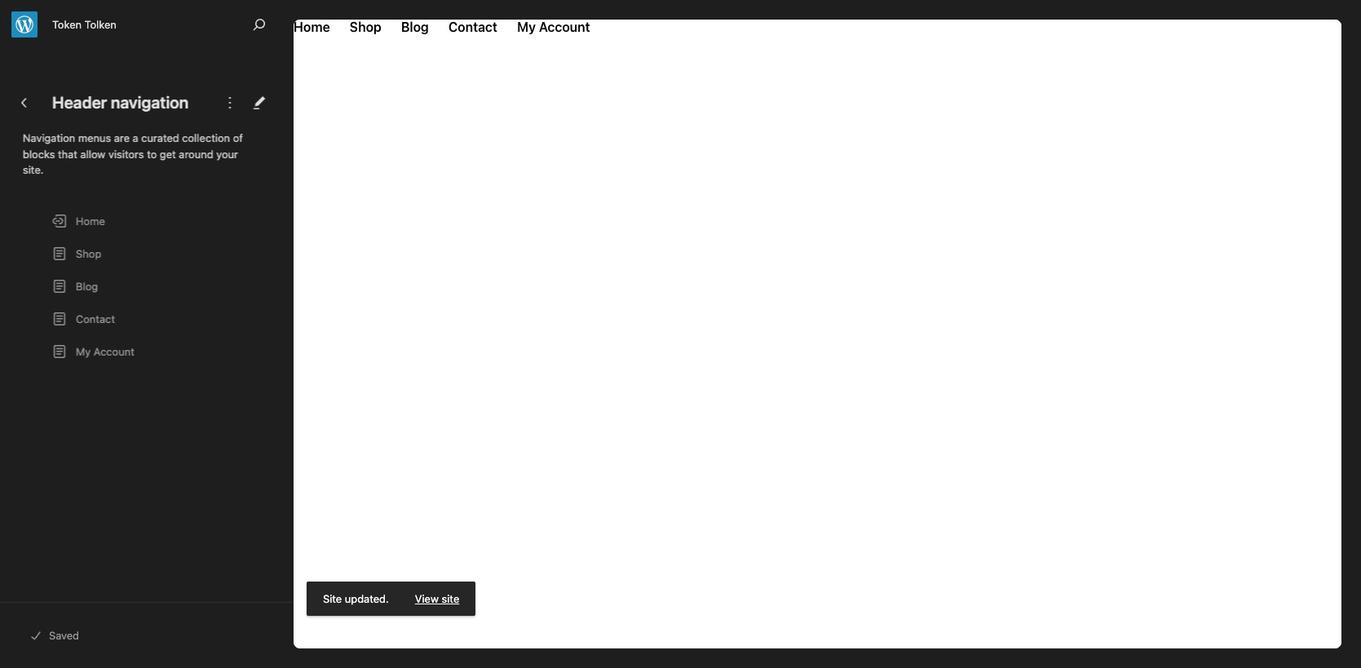 Task type: vqa. For each thing, say whether or not it's contained in the screenshot.
go to shop
no



Task type: locate. For each thing, give the bounding box(es) containing it.
open command palette image
[[250, 15, 269, 34]]

contact link
[[24, 302, 241, 335]]

a
[[133, 131, 138, 144]]

header navigation
[[52, 93, 189, 112]]

site.
[[23, 163, 44, 176]]

view site link
[[415, 591, 460, 606]]

contact
[[76, 312, 115, 325]]

token tolken
[[52, 18, 117, 31]]

navigation
[[23, 131, 75, 144]]

actions image
[[220, 93, 240, 113]]

allow
[[80, 147, 106, 160]]

my
[[76, 345, 91, 358]]

my account link
[[24, 335, 241, 368]]

blog
[[76, 279, 98, 292]]

back image
[[15, 93, 34, 113]]

site
[[323, 592, 342, 605]]

navigation menus are a curated collection of blocks that allow visitors to get around your site.
[[23, 131, 243, 176]]

view
[[415, 592, 439, 605]]

to
[[147, 147, 157, 160]]

visitors
[[108, 147, 144, 160]]

updated.
[[345, 592, 389, 605]]

home link
[[24, 204, 241, 237]]



Task type: describe. For each thing, give the bounding box(es) containing it.
blocks
[[23, 147, 55, 160]]

my account
[[76, 345, 135, 358]]

curated
[[141, 131, 179, 144]]

shop link
[[24, 237, 241, 270]]

of
[[233, 131, 243, 144]]

collection
[[182, 131, 230, 144]]

token
[[52, 18, 82, 31]]

saved
[[49, 629, 79, 642]]

that
[[58, 147, 77, 160]]

your
[[216, 147, 238, 160]]

around
[[179, 147, 213, 160]]

site updated.
[[323, 592, 389, 605]]

account
[[94, 345, 135, 358]]

navigation
[[111, 93, 189, 112]]

get
[[160, 147, 176, 160]]

home
[[76, 214, 105, 227]]

are
[[114, 131, 130, 144]]

tolken
[[85, 18, 117, 31]]

site
[[442, 592, 460, 605]]

blog link
[[24, 270, 241, 302]]

shop
[[76, 247, 101, 260]]

view site
[[415, 592, 460, 605]]

menus
[[78, 131, 111, 144]]

site icon image
[[11, 11, 38, 37]]

saved button
[[20, 619, 274, 652]]

edit image
[[250, 93, 269, 113]]

header
[[52, 93, 107, 112]]



